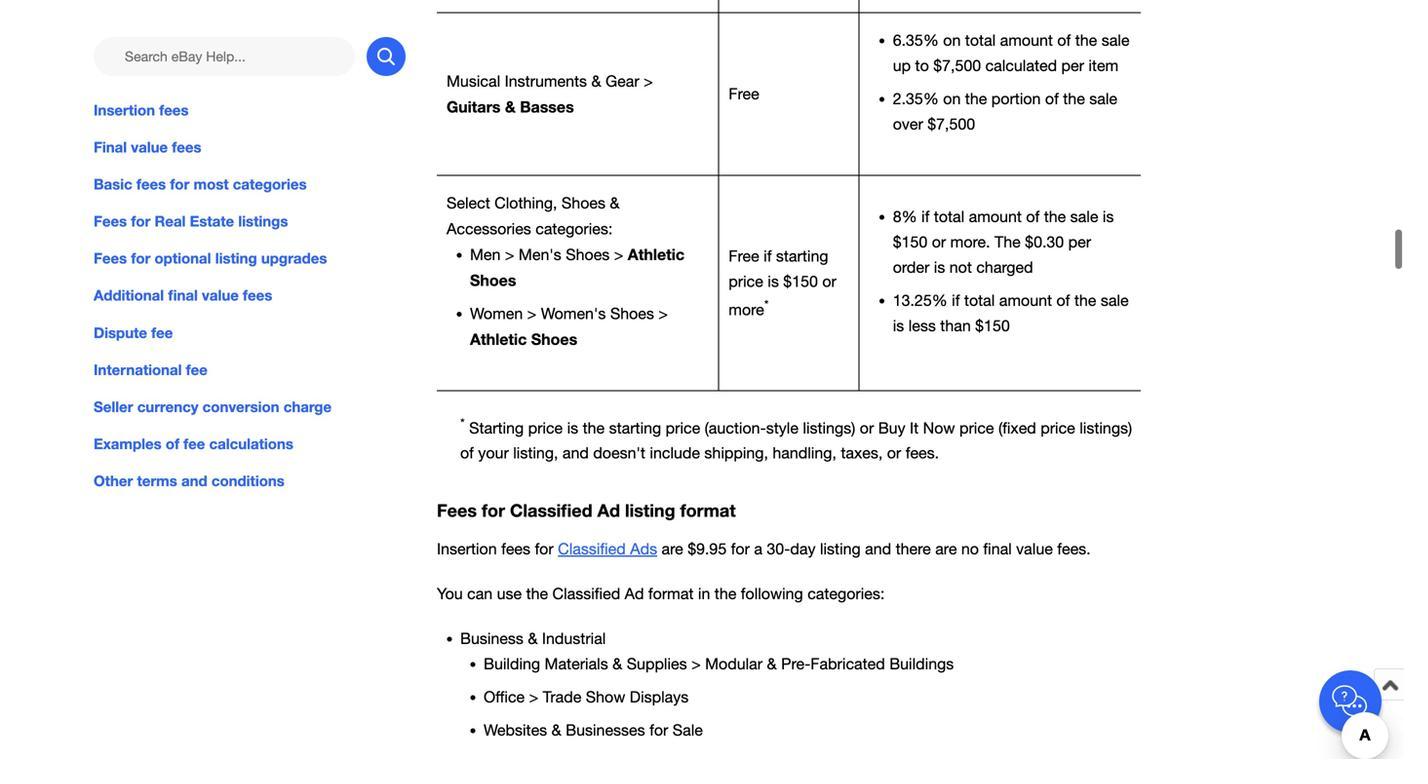 Task type: locate. For each thing, give the bounding box(es) containing it.
categories:
[[536, 220, 613, 238], [808, 585, 885, 603]]

style
[[767, 419, 799, 437]]

of down $0.30
[[1057, 292, 1071, 310]]

0 horizontal spatial starting
[[609, 419, 662, 437]]

free for free if starting price is $150 or more
[[729, 247, 760, 265]]

0 horizontal spatial are
[[662, 540, 684, 558]]

athletic
[[628, 245, 685, 264], [470, 330, 527, 349]]

if for 13.25%
[[952, 292, 960, 310]]

less
[[909, 317, 936, 335]]

are left "no"
[[936, 540, 957, 558]]

fees up final value fees
[[159, 101, 189, 119]]

or down buy
[[888, 445, 902, 463]]

instruments
[[505, 72, 587, 90]]

0 vertical spatial and
[[563, 445, 589, 463]]

of up $0.30
[[1027, 208, 1040, 226]]

sale inside "13.25% if total amount of the sale is less than $150"
[[1101, 292, 1129, 310]]

0 horizontal spatial ad
[[598, 501, 620, 522]]

1 vertical spatial if
[[764, 247, 772, 265]]

industrial
[[542, 630, 606, 648]]

listings) up handling,
[[803, 419, 856, 437]]

1 vertical spatial classified
[[558, 540, 626, 558]]

fees
[[159, 101, 189, 119], [172, 139, 201, 156], [136, 176, 166, 193], [243, 287, 272, 305], [502, 540, 531, 558]]

day
[[791, 540, 816, 558]]

* for *
[[765, 298, 769, 313]]

total up more.
[[934, 208, 965, 226]]

1 horizontal spatial $150
[[893, 233, 928, 251]]

value down insertion fees
[[131, 139, 168, 156]]

1 vertical spatial listing
[[625, 501, 676, 522]]

total up calculated
[[966, 31, 996, 49]]

you can use the classified ad format in the following categories:
[[437, 585, 885, 603]]

fees inside fees for optional listing upgrades link
[[94, 250, 127, 267]]

format up $9.95
[[681, 501, 736, 522]]

value right "no"
[[1017, 540, 1053, 558]]

and right listing,
[[563, 445, 589, 463]]

or left buy
[[860, 419, 874, 437]]

fee for international fee
[[186, 361, 208, 379]]

amount up calculated
[[1001, 31, 1054, 49]]

2 vertical spatial total
[[965, 292, 995, 310]]

is inside * starting price is the starting price (auction-style listings) or buy it now price (fixed price listings) of your listing, and doesn't include shipping, handling, taxes, or fees.
[[567, 419, 579, 437]]

sale inside 2.35% on the portion of the sale over $7,500
[[1090, 90, 1118, 108]]

shoes down women's
[[531, 330, 578, 349]]

select
[[447, 194, 490, 212]]

international fee link
[[94, 359, 406, 381]]

fee inside dispute fee link
[[151, 324, 173, 342]]

0 vertical spatial on
[[944, 31, 961, 49]]

1 horizontal spatial starting
[[776, 247, 829, 265]]

1 vertical spatial insertion
[[437, 540, 497, 558]]

0 vertical spatial categories:
[[536, 220, 613, 238]]

and
[[563, 445, 589, 463], [181, 473, 207, 490], [866, 540, 892, 558]]

classified up the industrial
[[553, 585, 621, 603]]

on inside 6.35% on total amount of the sale up to $7,500 calculated per item
[[944, 31, 961, 49]]

charge
[[284, 398, 332, 416]]

2 vertical spatial if
[[952, 292, 960, 310]]

total up than
[[965, 292, 995, 310]]

0 vertical spatial $150
[[893, 233, 928, 251]]

2 horizontal spatial $150
[[976, 317, 1010, 335]]

1 horizontal spatial if
[[922, 208, 930, 226]]

fee inside "examples of fee calculations" link
[[184, 436, 205, 453]]

0 vertical spatial fees.
[[906, 445, 940, 463]]

fee up seller currency conversion charge
[[186, 361, 208, 379]]

shoes inside athletic shoes
[[470, 271, 516, 290]]

price
[[729, 273, 764, 291], [528, 419, 563, 437], [666, 419, 701, 437], [960, 419, 995, 437], [1041, 419, 1076, 437]]

include
[[650, 445, 700, 463]]

fees. inside * starting price is the starting price (auction-style listings) or buy it now price (fixed price listings) of your listing, and doesn't include shipping, handling, taxes, or fees.
[[906, 445, 940, 463]]

for inside fees for real estate listings link
[[131, 213, 151, 230]]

classified ads link
[[558, 540, 658, 558]]

for left most
[[170, 176, 190, 193]]

1 vertical spatial free
[[729, 247, 760, 265]]

1 horizontal spatial *
[[765, 298, 769, 313]]

& down trade
[[552, 722, 562, 740]]

2 vertical spatial amount
[[1000, 292, 1053, 310]]

international
[[94, 361, 182, 379]]

0 vertical spatial ad
[[598, 501, 620, 522]]

1 vertical spatial ad
[[625, 585, 644, 603]]

fees for basic fees for most categories
[[136, 176, 166, 193]]

or left more.
[[932, 233, 947, 251]]

fees up additional
[[94, 250, 127, 267]]

price inside free if starting price is $150 or more
[[729, 273, 764, 291]]

$150 inside "13.25% if total amount of the sale is less than $150"
[[976, 317, 1010, 335]]

shipping,
[[705, 445, 769, 463]]

classified down fees for classified ad listing format
[[558, 540, 626, 558]]

0 horizontal spatial value
[[131, 139, 168, 156]]

amount for the
[[969, 208, 1022, 226]]

0 vertical spatial amount
[[1001, 31, 1054, 49]]

0 horizontal spatial athletic
[[470, 330, 527, 349]]

free inside free if starting price is $150 or more
[[729, 247, 760, 265]]

0 horizontal spatial $150
[[784, 273, 818, 291]]

amount down charged
[[1000, 292, 1053, 310]]

is inside free if starting price is $150 or more
[[768, 273, 779, 291]]

0 vertical spatial starting
[[776, 247, 829, 265]]

1 horizontal spatial categories:
[[808, 585, 885, 603]]

business & industrial
[[460, 630, 606, 648]]

classified
[[510, 501, 593, 522], [558, 540, 626, 558], [553, 585, 621, 603]]

2 vertical spatial and
[[866, 540, 892, 558]]

* inside * starting price is the starting price (auction-style listings) or buy it now price (fixed price listings) of your listing, and doesn't include shipping, handling, taxes, or fees.
[[460, 416, 465, 431]]

on right 2.35%
[[944, 90, 961, 108]]

men
[[470, 246, 501, 264]]

1 horizontal spatial final
[[984, 540, 1012, 558]]

ad up the classified ads "link"
[[598, 501, 620, 522]]

gear
[[606, 72, 640, 90]]

women > women's shoes > athletic shoes
[[470, 305, 668, 349]]

shoes
[[562, 194, 606, 212], [566, 246, 610, 264], [470, 271, 516, 290], [611, 305, 654, 323], [531, 330, 578, 349]]

1 are from the left
[[662, 540, 684, 558]]

1 horizontal spatial and
[[563, 445, 589, 463]]

for inside fees for optional listing upgrades link
[[131, 250, 151, 267]]

fees for fees for classified ad listing format
[[437, 501, 477, 522]]

if inside "13.25% if total amount of the sale is less than $150"
[[952, 292, 960, 310]]

ads
[[630, 540, 658, 558]]

other terms and conditions
[[94, 473, 285, 490]]

or inside 8% if total amount of the sale is $150 or more. the $0.30 per order is not charged
[[932, 233, 947, 251]]

fees for optional listing upgrades link
[[94, 248, 406, 269]]

2 on from the top
[[944, 90, 961, 108]]

fabricated
[[811, 656, 886, 674]]

& left pre-
[[767, 656, 777, 674]]

insertion inside "link"
[[94, 101, 155, 119]]

order
[[893, 259, 930, 277]]

fees for real estate listings link
[[94, 211, 406, 232]]

0 vertical spatial value
[[131, 139, 168, 156]]

2 vertical spatial value
[[1017, 540, 1053, 558]]

listing
[[215, 250, 257, 267], [625, 501, 676, 522], [820, 540, 861, 558]]

the
[[1076, 31, 1098, 49], [966, 90, 988, 108], [1064, 90, 1086, 108], [1045, 208, 1067, 226], [1075, 292, 1097, 310], [583, 419, 605, 437], [526, 585, 548, 603], [715, 585, 737, 603]]

of inside 2.35% on the portion of the sale over $7,500
[[1046, 90, 1059, 108]]

1 vertical spatial per
[[1069, 233, 1092, 251]]

amount
[[1001, 31, 1054, 49], [969, 208, 1022, 226], [1000, 292, 1053, 310]]

if inside 8% if total amount of the sale is $150 or more. the $0.30 per order is not charged
[[922, 208, 930, 226]]

listing inside fees for optional listing upgrades link
[[215, 250, 257, 267]]

1 vertical spatial on
[[944, 90, 961, 108]]

$7,500 right over
[[928, 115, 976, 133]]

2 vertical spatial fees
[[437, 501, 477, 522]]

format
[[681, 501, 736, 522], [649, 585, 694, 603]]

for left the real at the left top
[[131, 213, 151, 230]]

fees inside fees for real estate listings link
[[94, 213, 127, 230]]

1 vertical spatial fees.
[[1058, 540, 1091, 558]]

or left order at the right top
[[823, 273, 837, 291]]

fee
[[151, 324, 173, 342], [186, 361, 208, 379], [184, 436, 205, 453]]

total inside "13.25% if total amount of the sale is less than $150"
[[965, 292, 995, 310]]

of inside 6.35% on total amount of the sale up to $7,500 calculated per item
[[1058, 31, 1071, 49]]

if
[[922, 208, 930, 226], [764, 247, 772, 265], [952, 292, 960, 310]]

1 vertical spatial athletic
[[470, 330, 527, 349]]

free if starting price is $150 or more
[[729, 247, 837, 319]]

1 vertical spatial total
[[934, 208, 965, 226]]

supplies
[[627, 656, 687, 674]]

0 horizontal spatial listing
[[215, 250, 257, 267]]

sale inside 6.35% on total amount of the sale up to $7,500 calculated per item
[[1102, 31, 1130, 49]]

$7,500 inside 6.35% on total amount of the sale up to $7,500 calculated per item
[[934, 57, 982, 75]]

0 vertical spatial *
[[765, 298, 769, 313]]

price up the "include"
[[666, 419, 701, 437]]

1 horizontal spatial value
[[202, 287, 239, 305]]

0 vertical spatial $7,500
[[934, 57, 982, 75]]

of inside "13.25% if total amount of the sale is less than $150"
[[1057, 292, 1071, 310]]

if right 8%
[[922, 208, 930, 226]]

0 horizontal spatial final
[[168, 287, 198, 305]]

1 horizontal spatial insertion
[[437, 540, 497, 558]]

> left modular
[[692, 656, 701, 674]]

0 vertical spatial total
[[966, 31, 996, 49]]

terms
[[137, 473, 177, 490]]

of for 2.35% on the portion of the sale over $7,500
[[1046, 90, 1059, 108]]

2 horizontal spatial if
[[952, 292, 960, 310]]

total inside 6.35% on total amount of the sale up to $7,500 calculated per item
[[966, 31, 996, 49]]

additional
[[94, 287, 164, 305]]

trade
[[543, 689, 582, 707]]

amount for per
[[1001, 31, 1054, 49]]

2 free from the top
[[729, 247, 760, 265]]

on for 2.35%
[[944, 90, 961, 108]]

the inside * starting price is the starting price (auction-style listings) or buy it now price (fixed price listings) of your listing, and doesn't include shipping, handling, taxes, or fees.
[[583, 419, 605, 437]]

0 vertical spatial insertion
[[94, 101, 155, 119]]

0 horizontal spatial categories:
[[536, 220, 613, 238]]

up
[[893, 57, 911, 75]]

taxes,
[[841, 445, 883, 463]]

value down fees for optional listing upgrades
[[202, 287, 239, 305]]

of inside 8% if total amount of the sale is $150 or more. the $0.30 per order is not charged
[[1027, 208, 1040, 226]]

1 horizontal spatial fees.
[[1058, 540, 1091, 558]]

on inside 2.35% on the portion of the sale over $7,500
[[944, 90, 961, 108]]

if up than
[[952, 292, 960, 310]]

0 horizontal spatial fees.
[[906, 445, 940, 463]]

1 vertical spatial fee
[[186, 361, 208, 379]]

1 vertical spatial $7,500
[[928, 115, 976, 133]]

format left "in"
[[649, 585, 694, 603]]

other
[[94, 473, 133, 490]]

1 vertical spatial $150
[[784, 273, 818, 291]]

shoes right clothing,
[[562, 194, 606, 212]]

examples of fee calculations
[[94, 436, 294, 453]]

2 horizontal spatial and
[[866, 540, 892, 558]]

1 horizontal spatial athletic
[[628, 245, 685, 264]]

listings)
[[803, 419, 856, 437], [1080, 419, 1133, 437]]

if inside free if starting price is $150 or more
[[764, 247, 772, 265]]

2 vertical spatial listing
[[820, 540, 861, 558]]

price up "more"
[[729, 273, 764, 291]]

final right "no"
[[984, 540, 1012, 558]]

total inside 8% if total amount of the sale is $150 or more. the $0.30 per order is not charged
[[934, 208, 965, 226]]

1 free from the top
[[729, 85, 760, 103]]

1 vertical spatial starting
[[609, 419, 662, 437]]

fees up basic fees for most categories at the top left of page
[[172, 139, 201, 156]]

examples
[[94, 436, 162, 453]]

if up "more"
[[764, 247, 772, 265]]

women
[[470, 305, 523, 323]]

fees down basic
[[94, 213, 127, 230]]

total for $150
[[965, 292, 995, 310]]

* for * starting price is the starting price (auction-style listings) or buy it now price (fixed price listings) of your listing, and doesn't include shipping, handling, taxes, or fees.
[[460, 416, 465, 431]]

other terms and conditions link
[[94, 471, 406, 492]]

total for more.
[[934, 208, 965, 226]]

> left trade
[[529, 689, 539, 707]]

$7,500
[[934, 57, 982, 75], [928, 115, 976, 133]]

fee for dispute fee
[[151, 324, 173, 342]]

1 horizontal spatial are
[[936, 540, 957, 558]]

modular
[[705, 656, 763, 674]]

of
[[1058, 31, 1071, 49], [1046, 90, 1059, 108], [1027, 208, 1040, 226], [1057, 292, 1071, 310], [166, 436, 180, 453], [460, 445, 474, 463]]

0 horizontal spatial if
[[764, 247, 772, 265]]

displays
[[630, 689, 689, 707]]

the inside "13.25% if total amount of the sale is less than $150"
[[1075, 292, 1097, 310]]

0 vertical spatial if
[[922, 208, 930, 226]]

sale
[[673, 722, 703, 740]]

fees down fees for optional listing upgrades link
[[243, 287, 272, 305]]

if for 8%
[[922, 208, 930, 226]]

fees down final value fees
[[136, 176, 166, 193]]

or inside free if starting price is $150 or more
[[823, 273, 837, 291]]

1 vertical spatial value
[[202, 287, 239, 305]]

insertion up "can" at the bottom
[[437, 540, 497, 558]]

1 vertical spatial amount
[[969, 208, 1022, 226]]

2 vertical spatial classified
[[553, 585, 621, 603]]

fee up other terms and conditions
[[184, 436, 205, 453]]

$7,500 right to
[[934, 57, 982, 75]]

sale inside 8% if total amount of the sale is $150 or more. the $0.30 per order is not charged
[[1071, 208, 1099, 226]]

and left there
[[866, 540, 892, 558]]

30-
[[767, 540, 791, 558]]

> right men at the top left
[[505, 246, 515, 264]]

0 vertical spatial fees
[[94, 213, 127, 230]]

basic fees for most categories
[[94, 176, 307, 193]]

& right guitars
[[505, 98, 516, 116]]

buildings
[[890, 656, 954, 674]]

> right the 'men's' on the left of page
[[614, 246, 624, 264]]

0 horizontal spatial insertion
[[94, 101, 155, 119]]

13.25%
[[893, 292, 948, 310]]

0 horizontal spatial *
[[460, 416, 465, 431]]

athletic shoes
[[470, 245, 685, 290]]

are right ads
[[662, 540, 684, 558]]

categories: down the day
[[808, 585, 885, 603]]

on right the 6.35%
[[944, 31, 961, 49]]

>
[[644, 72, 653, 90], [505, 246, 515, 264], [614, 246, 624, 264], [527, 305, 537, 323], [659, 305, 668, 323], [692, 656, 701, 674], [529, 689, 539, 707]]

more
[[729, 301, 765, 319]]

dispute fee link
[[94, 322, 406, 344]]

1 horizontal spatial listings)
[[1080, 419, 1133, 437]]

1 horizontal spatial ad
[[625, 585, 644, 603]]

classified down listing,
[[510, 501, 593, 522]]

0 vertical spatial free
[[729, 85, 760, 103]]

your
[[478, 445, 509, 463]]

for up additional
[[131, 250, 151, 267]]

insertion up final at the top of page
[[94, 101, 155, 119]]

0 vertical spatial listing
[[215, 250, 257, 267]]

fee inside international fee link
[[186, 361, 208, 379]]

6.35% on total amount of the sale up to $7,500 calculated per item
[[893, 31, 1130, 75]]

2 vertical spatial $150
[[976, 317, 1010, 335]]

fees up use
[[502, 540, 531, 558]]

amount inside 6.35% on total amount of the sale up to $7,500 calculated per item
[[1001, 31, 1054, 49]]

starting inside * starting price is the starting price (auction-style listings) or buy it now price (fixed price listings) of your listing, and doesn't include shipping, handling, taxes, or fees.
[[609, 419, 662, 437]]

2.35% on the portion of the sale over $7,500
[[893, 90, 1118, 133]]

ad down ads
[[625, 585, 644, 603]]

0 horizontal spatial listings)
[[803, 419, 856, 437]]

shoes right women's
[[611, 305, 654, 323]]

1 horizontal spatial listing
[[625, 501, 676, 522]]

listings) right (fixed
[[1080, 419, 1133, 437]]

listing down fees for real estate listings link
[[215, 250, 257, 267]]

of up 2.35% on the portion of the sale over $7,500
[[1058, 31, 1071, 49]]

listing right the day
[[820, 540, 861, 558]]

listing up ads
[[625, 501, 676, 522]]

amount inside 8% if total amount of the sale is $150 or more. the $0.30 per order is not charged
[[969, 208, 1022, 226]]

1 vertical spatial *
[[460, 416, 465, 431]]

0 vertical spatial per
[[1062, 57, 1085, 75]]

business
[[460, 630, 524, 648]]

of inside * starting price is the starting price (auction-style listings) or buy it now price (fixed price listings) of your listing, and doesn't include shipping, handling, taxes, or fees.
[[460, 445, 474, 463]]

$150 inside free if starting price is $150 or more
[[784, 273, 818, 291]]

1 vertical spatial fees
[[94, 250, 127, 267]]

shoes down men at the top left
[[470, 271, 516, 290]]

amount up the the
[[969, 208, 1022, 226]]

> right the gear
[[644, 72, 653, 90]]

if for free
[[764, 247, 772, 265]]

fees inside "link"
[[159, 101, 189, 119]]

Search eBay Help... text field
[[94, 37, 355, 76]]

free
[[729, 85, 760, 103], [729, 247, 760, 265]]

sale
[[1102, 31, 1130, 49], [1090, 90, 1118, 108], [1071, 208, 1099, 226], [1101, 292, 1129, 310]]

0 vertical spatial fee
[[151, 324, 173, 342]]

fees up 'you'
[[437, 501, 477, 522]]

per left item
[[1062, 57, 1085, 75]]

per right $0.30
[[1069, 233, 1092, 251]]

0 vertical spatial athletic
[[628, 245, 685, 264]]

of left "your"
[[460, 445, 474, 463]]

of right portion
[[1046, 90, 1059, 108]]

1 vertical spatial and
[[181, 473, 207, 490]]

per
[[1062, 57, 1085, 75], [1069, 233, 1092, 251]]

total for calculated
[[966, 31, 996, 49]]

fee up international fee
[[151, 324, 173, 342]]

not
[[950, 259, 973, 277]]

athletic inside athletic shoes
[[628, 245, 685, 264]]

2 vertical spatial fee
[[184, 436, 205, 453]]

final down "optional"
[[168, 287, 198, 305]]

and down examples of fee calculations
[[181, 473, 207, 490]]

1 on from the top
[[944, 31, 961, 49]]

& up athletic shoes
[[610, 194, 620, 212]]

categories: up men > men's shoes >
[[536, 220, 613, 238]]



Task type: describe. For each thing, give the bounding box(es) containing it.
price right (fixed
[[1041, 419, 1076, 437]]

& left the gear
[[592, 72, 602, 90]]

conversion
[[203, 398, 280, 416]]

is inside "13.25% if total amount of the sale is less than $150"
[[893, 317, 905, 335]]

* starting price is the starting price (auction-style listings) or buy it now price (fixed price listings) of your listing, and doesn't include shipping, handling, taxes, or fees.
[[460, 416, 1133, 463]]

women's
[[541, 305, 606, 323]]

sale for 13.25% if total amount of the sale is less than $150
[[1101, 292, 1129, 310]]

2 horizontal spatial listing
[[820, 540, 861, 558]]

portion
[[992, 90, 1041, 108]]

estate
[[190, 213, 234, 230]]

& inside select clothing, shoes & accessories categories:
[[610, 194, 620, 212]]

& up show
[[613, 656, 623, 674]]

doesn't
[[593, 445, 646, 463]]

6.35%
[[893, 31, 939, 49]]

> left "more"
[[659, 305, 668, 323]]

buy
[[879, 419, 906, 437]]

of for 6.35% on total amount of the sale up to $7,500 calculated per item
[[1058, 31, 1071, 49]]

shoes right the 'men's' on the left of page
[[566, 246, 610, 264]]

starting
[[469, 419, 524, 437]]

office > trade show displays
[[484, 689, 689, 707]]

13.25% if total amount of the sale is less than $150
[[893, 292, 1129, 335]]

0 horizontal spatial and
[[181, 473, 207, 490]]

8%
[[893, 208, 918, 226]]

starting inside free if starting price is $150 or more
[[776, 247, 829, 265]]

2 horizontal spatial value
[[1017, 540, 1053, 558]]

& up building
[[528, 630, 538, 648]]

> inside musical instruments & gear > guitars & basses
[[644, 72, 653, 90]]

dispute
[[94, 324, 147, 342]]

insertion fees for classified ads are $9.95 for a 30-day listing and there are no final value fees.
[[437, 540, 1091, 558]]

calculations
[[209, 436, 294, 453]]

on for 6.35%
[[944, 31, 961, 49]]

fees for insertion fees for classified ads are $9.95 for a 30-day listing and there are no final value fees.
[[502, 540, 531, 558]]

shoes inside select clothing, shoes & accessories categories:
[[562, 194, 606, 212]]

charged
[[977, 259, 1034, 277]]

amount inside "13.25% if total amount of the sale is less than $150"
[[1000, 292, 1053, 310]]

websites & businesses for sale
[[484, 722, 703, 740]]

of for 8% if total amount of the sale is $150 or more. the $0.30 per order is not charged
[[1027, 208, 1040, 226]]

for inside basic fees for most categories link
[[170, 176, 190, 193]]

calculated
[[986, 57, 1058, 75]]

item
[[1089, 57, 1119, 75]]

international fee
[[94, 361, 208, 379]]

categories
[[233, 176, 307, 193]]

$0.30
[[1025, 233, 1065, 251]]

sale for 6.35% on total amount of the sale up to $7,500 calculated per item
[[1102, 31, 1130, 49]]

2 listings) from the left
[[1080, 419, 1133, 437]]

seller currency conversion charge link
[[94, 396, 406, 418]]

athletic inside women > women's shoes > athletic shoes
[[470, 330, 527, 349]]

now
[[924, 419, 956, 437]]

additional final value fees link
[[94, 285, 406, 307]]

accessories
[[447, 220, 531, 238]]

musical instruments & gear > guitars & basses
[[447, 72, 653, 116]]

pre-
[[782, 656, 811, 674]]

basic
[[94, 176, 132, 193]]

of down currency
[[166, 436, 180, 453]]

categories: inside select clothing, shoes & accessories categories:
[[536, 220, 613, 238]]

$7,500 inside 2.35% on the portion of the sale over $7,500
[[928, 115, 976, 133]]

fees for insertion fees
[[159, 101, 189, 119]]

1 vertical spatial format
[[649, 585, 694, 603]]

(auction-
[[705, 419, 767, 437]]

for left sale
[[650, 722, 669, 740]]

fees for real estate listings
[[94, 213, 288, 230]]

use
[[497, 585, 522, 603]]

most
[[194, 176, 229, 193]]

can
[[467, 585, 493, 603]]

final value fees link
[[94, 137, 406, 158]]

2 are from the left
[[936, 540, 957, 558]]

insertion for insertion fees for classified ads are $9.95 for a 30-day listing and there are no final value fees.
[[437, 540, 497, 558]]

insertion fees
[[94, 101, 189, 119]]

per inside 6.35% on total amount of the sale up to $7,500 calculated per item
[[1062, 57, 1085, 75]]

of for 13.25% if total amount of the sale is less than $150
[[1057, 292, 1071, 310]]

free for free
[[729, 85, 760, 103]]

for down "your"
[[482, 501, 505, 522]]

additional final value fees
[[94, 287, 272, 305]]

> right women in the left of the page
[[527, 305, 537, 323]]

the inside 8% if total amount of the sale is $150 or more. the $0.30 per order is not charged
[[1045, 208, 1067, 226]]

currency
[[137, 398, 199, 416]]

and inside * starting price is the starting price (auction-style listings) or buy it now price (fixed price listings) of your listing, and doesn't include shipping, handling, taxes, or fees.
[[563, 445, 589, 463]]

0 vertical spatial classified
[[510, 501, 593, 522]]

fees for fees for optional listing upgrades
[[94, 250, 127, 267]]

basses
[[520, 98, 574, 116]]

basic fees for most categories link
[[94, 174, 406, 195]]

fees for optional listing upgrades
[[94, 250, 327, 267]]

for down fees for classified ad listing format
[[535, 540, 554, 558]]

$9.95
[[688, 540, 727, 558]]

price right now
[[960, 419, 995, 437]]

1 vertical spatial final
[[984, 540, 1012, 558]]

seller
[[94, 398, 133, 416]]

dispute fee
[[94, 324, 173, 342]]

building
[[484, 656, 541, 674]]

men > men's shoes >
[[470, 246, 628, 264]]

building materials & supplies > modular & pre-fabricated buildings
[[484, 656, 954, 674]]

upgrades
[[261, 250, 327, 267]]

optional
[[155, 250, 211, 267]]

fees for fees for real estate listings
[[94, 213, 127, 230]]

no
[[962, 540, 979, 558]]

final
[[94, 139, 127, 156]]

seller currency conversion charge
[[94, 398, 332, 416]]

men's
[[519, 246, 562, 264]]

0 vertical spatial format
[[681, 501, 736, 522]]

insertion for insertion fees
[[94, 101, 155, 119]]

following
[[741, 585, 804, 603]]

the inside 6.35% on total amount of the sale up to $7,500 calculated per item
[[1076, 31, 1098, 49]]

per inside 8% if total amount of the sale is $150 or more. the $0.30 per order is not charged
[[1069, 233, 1092, 251]]

over
[[893, 115, 924, 133]]

materials
[[545, 656, 608, 674]]

sale for 8% if total amount of the sale is $150 or more. the $0.30 per order is not charged
[[1071, 208, 1099, 226]]

(fixed
[[999, 419, 1037, 437]]

handling,
[[773, 445, 837, 463]]

sale for 2.35% on the portion of the sale over $7,500
[[1090, 90, 1118, 108]]

1 listings) from the left
[[803, 419, 856, 437]]

clothing,
[[495, 194, 558, 212]]

8% if total amount of the sale is $150 or more. the $0.30 per order is not charged
[[893, 208, 1115, 277]]

price up listing,
[[528, 419, 563, 437]]

insertion fees link
[[94, 100, 406, 121]]

listings
[[238, 213, 288, 230]]

to
[[916, 57, 929, 75]]

listing,
[[513, 445, 558, 463]]

1 vertical spatial categories:
[[808, 585, 885, 603]]

than
[[941, 317, 971, 335]]

conditions
[[212, 473, 285, 490]]

for left a at the bottom of the page
[[731, 540, 750, 558]]

final value fees
[[94, 139, 201, 156]]

0 vertical spatial final
[[168, 287, 198, 305]]

$150 inside 8% if total amount of the sale is $150 or more. the $0.30 per order is not charged
[[893, 233, 928, 251]]

guitars
[[447, 98, 501, 116]]



Task type: vqa. For each thing, say whether or not it's contained in the screenshot.
"value"
yes



